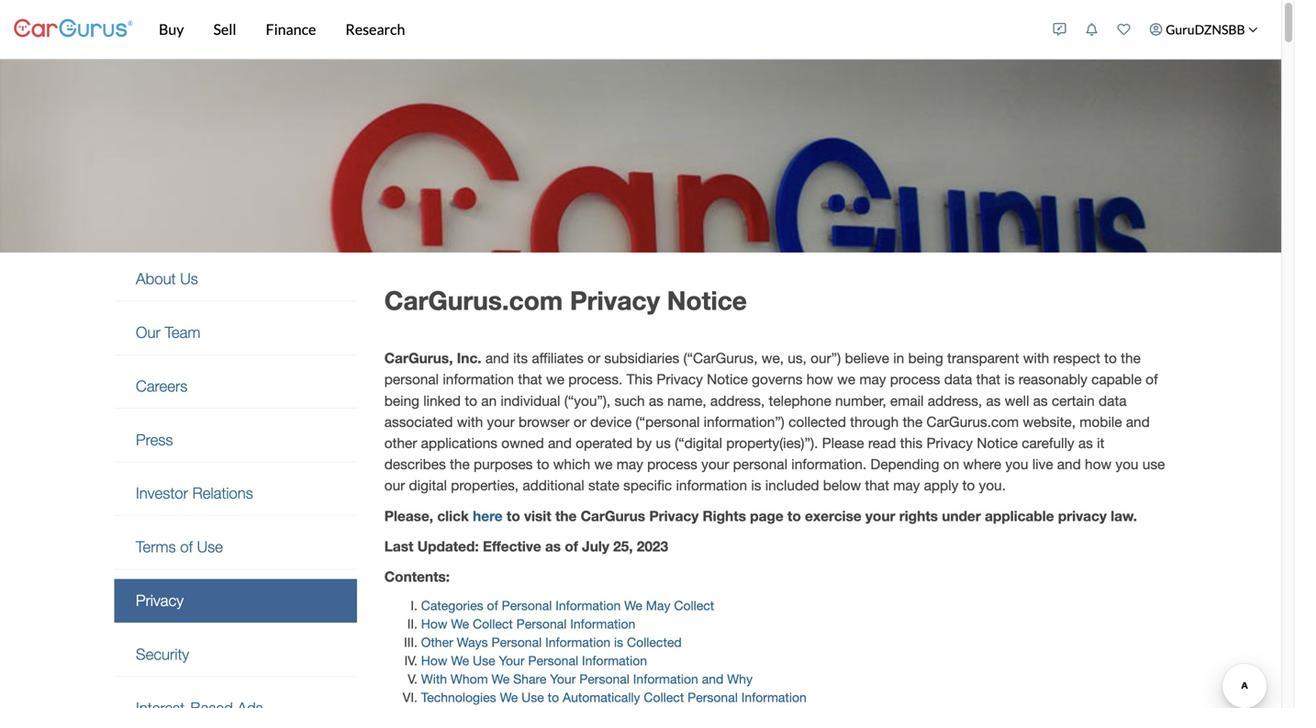 Task type: describe. For each thing, give the bounding box(es) containing it.
our
[[385, 477, 405, 494]]

our team link
[[114, 311, 357, 354]]

0 vertical spatial your
[[499, 653, 525, 668]]

mobile
[[1080, 414, 1123, 430]]

terms of use
[[136, 538, 223, 556]]

individual
[[501, 392, 561, 409]]

careers
[[136, 377, 188, 395]]

0 vertical spatial notice
[[668, 285, 748, 316]]

respect
[[1054, 350, 1101, 367]]

specific
[[624, 477, 673, 494]]

0 horizontal spatial your
[[487, 414, 515, 430]]

the up this
[[903, 414, 923, 430]]

press link
[[114, 418, 357, 462]]

exercise
[[806, 507, 862, 524]]

updated:
[[418, 538, 479, 555]]

press
[[136, 431, 173, 448]]

operated
[[576, 435, 633, 451]]

information.
[[792, 456, 867, 473]]

included
[[766, 477, 820, 494]]

we down share
[[500, 690, 518, 705]]

1 vertical spatial data
[[1099, 392, 1127, 409]]

2 vertical spatial your
[[866, 507, 896, 524]]

open notifications image
[[1086, 23, 1099, 36]]

security link
[[114, 633, 357, 676]]

of left july
[[565, 538, 579, 555]]

this
[[627, 371, 653, 388]]

below
[[824, 477, 862, 494]]

as up the ("personal
[[649, 392, 664, 409]]

share
[[514, 671, 547, 687]]

may
[[646, 598, 671, 613]]

our
[[136, 323, 161, 341]]

1 how from the top
[[421, 616, 448, 631]]

last
[[385, 538, 414, 555]]

of inside categories of personal information we may collect how we collect personal information other ways personal information is collected how we use your personal information with whom we share your personal information and why technologies we use to automatically collect personal information
[[487, 598, 499, 613]]

of inside menu
[[180, 538, 193, 556]]

privacy up on
[[927, 435, 974, 451]]

last updated: effective as of july 25, 2023
[[385, 538, 669, 555]]

cargurus logo homepage link link
[[14, 3, 133, 56]]

privacy
[[1059, 507, 1108, 524]]

how we collect personal information link
[[421, 616, 636, 631]]

our team
[[136, 323, 201, 341]]

2 you from the left
[[1116, 456, 1139, 473]]

effective
[[483, 538, 542, 555]]

state
[[589, 477, 620, 494]]

ways
[[457, 635, 488, 650]]

1 vertical spatial being
[[385, 392, 420, 409]]

add a car review image
[[1054, 23, 1067, 36]]

please
[[823, 435, 865, 451]]

0 vertical spatial may
[[860, 371, 887, 388]]

capable
[[1092, 371, 1142, 388]]

0 horizontal spatial process
[[648, 456, 698, 473]]

other
[[421, 635, 454, 650]]

email
[[891, 392, 924, 409]]

page
[[751, 507, 784, 524]]

about
[[136, 270, 176, 288]]

1 vertical spatial is
[[752, 477, 762, 494]]

25,
[[614, 538, 633, 555]]

0 horizontal spatial how
[[807, 371, 834, 388]]

and inside categories of personal information we may collect how we collect personal information other ways personal information is collected how we use your personal information with whom we share your personal information and why technologies we use to automatically collect personal information
[[702, 671, 724, 687]]

sell button
[[199, 0, 251, 59]]

cargurus,
[[385, 350, 453, 367]]

cargurus.com privacy notice
[[385, 285, 748, 316]]

relations
[[193, 484, 253, 502]]

1 vertical spatial information
[[676, 477, 748, 494]]

website,
[[1024, 414, 1076, 430]]

additional
[[523, 477, 585, 494]]

menu bar containing buy
[[133, 0, 1044, 59]]

technologies we use to automatically collect personal information link
[[421, 690, 807, 705]]

here
[[473, 507, 503, 524]]

gurudznsbb
[[1167, 22, 1246, 37]]

rights
[[900, 507, 939, 524]]

as left it in the bottom of the page
[[1079, 435, 1094, 451]]

owned
[[502, 435, 544, 451]]

with
[[421, 671, 447, 687]]

terms of use link
[[114, 525, 357, 569]]

believe
[[845, 350, 890, 367]]

is inside categories of personal information we may collect how we collect personal information other ways personal information is collected how we use your personal information with whom we share your personal information and why technologies we use to automatically collect personal information
[[615, 635, 624, 650]]

read
[[869, 435, 897, 451]]

describes
[[385, 456, 446, 473]]

carefully
[[1023, 435, 1075, 451]]

information")
[[704, 414, 785, 430]]

in
[[894, 350, 905, 367]]

please,
[[385, 507, 434, 524]]

investor relations link
[[114, 472, 357, 515]]

gurudznsbb button
[[1141, 4, 1268, 55]]

live
[[1033, 456, 1054, 473]]

1 you from the left
[[1006, 456, 1029, 473]]

saved cars image
[[1118, 23, 1131, 36]]

menu containing about us
[[114, 257, 357, 708]]

0 vertical spatial or
[[588, 350, 601, 367]]

to left visit
[[507, 507, 521, 524]]

applications
[[421, 435, 498, 451]]

here link
[[473, 507, 507, 524]]

("personal
[[636, 414, 700, 430]]

under
[[943, 507, 982, 524]]

governs
[[752, 371, 803, 388]]

privacy up subsidiaries
[[570, 285, 660, 316]]

1 horizontal spatial we
[[595, 456, 613, 473]]

("you"),
[[565, 392, 611, 409]]

research
[[346, 20, 405, 38]]

this
[[901, 435, 923, 451]]

as left well in the bottom right of the page
[[987, 392, 1001, 409]]

careers link
[[114, 364, 357, 408]]

to left you.
[[963, 477, 976, 494]]

and left its
[[486, 350, 510, 367]]

by
[[637, 435, 652, 451]]

to inside categories of personal information we may collect how we collect personal information other ways personal information is collected how we use your personal information with whom we share your personal information and why technologies we use to automatically collect personal information
[[548, 690, 559, 705]]

and up which
[[548, 435, 572, 451]]

other
[[385, 435, 417, 451]]

with whom we share your personal information and why link
[[421, 671, 753, 687]]

finance
[[266, 20, 316, 38]]

we left 'may'
[[625, 598, 643, 613]]

it
[[1098, 435, 1105, 451]]

digital
[[409, 477, 447, 494]]

1 horizontal spatial that
[[866, 477, 890, 494]]

where
[[964, 456, 1002, 473]]

to right page
[[788, 507, 802, 524]]

2 vertical spatial notice
[[977, 435, 1019, 451]]



Task type: locate. For each thing, give the bounding box(es) containing it.
affiliates
[[532, 350, 584, 367]]

1 horizontal spatial cargurus.com
[[927, 414, 1020, 430]]

1 horizontal spatial being
[[909, 350, 944, 367]]

1 horizontal spatial use
[[473, 653, 496, 668]]

personal
[[502, 598, 552, 613], [517, 616, 567, 631], [492, 635, 542, 650], [528, 653, 579, 668], [580, 671, 630, 687], [688, 690, 738, 705]]

0 vertical spatial is
[[1005, 371, 1015, 388]]

you left use at the bottom right
[[1116, 456, 1139, 473]]

use
[[1143, 456, 1166, 473]]

personal down other ways personal information is collected link
[[528, 653, 579, 668]]

1 vertical spatial how
[[421, 653, 448, 668]]

process up 'email'
[[891, 371, 941, 388]]

privacy up 2023
[[650, 507, 699, 524]]

automatically
[[563, 690, 641, 705]]

1 vertical spatial cargurus.com
[[927, 414, 1020, 430]]

of right terms
[[180, 538, 193, 556]]

0 vertical spatial information
[[443, 371, 514, 388]]

0 vertical spatial personal
[[385, 371, 439, 388]]

with up applications
[[457, 414, 483, 430]]

technologies
[[421, 690, 497, 705]]

process
[[891, 371, 941, 388], [648, 456, 698, 473]]

2 vertical spatial may
[[894, 477, 921, 494]]

name,
[[668, 392, 707, 409]]

with
[[1024, 350, 1050, 367], [457, 414, 483, 430]]

use down share
[[522, 690, 544, 705]]

use down ways
[[473, 653, 496, 668]]

menu
[[114, 257, 357, 708]]

personal up other ways personal information is collected link
[[517, 616, 567, 631]]

information up rights
[[676, 477, 748, 494]]

of inside and its affiliates or subsidiaries ("cargurus, we, us, our")   believe in being transparent with respect to the personal information that we process.   this privacy notice governs how we may process data that is reasonably capable of being   linked to an individual ("you"), such as name, address, telephone number, email address,   as well as certain data associated with your browser or device ("personal information")   collected through the cargurus.com website, mobile and other applications owned and operated   by us ("digital property(ies)"). please read this privacy notice carefully as it describes   the purposes to which we may process your personal information. depending on where you   live and how you use our digital properties, additional state specific information is   included below that may apply to you.
[[1146, 371, 1159, 388]]

buy
[[159, 20, 184, 38]]

data down capable
[[1099, 392, 1127, 409]]

2 horizontal spatial we
[[838, 371, 856, 388]]

use
[[197, 538, 223, 556], [473, 653, 496, 668], [522, 690, 544, 705]]

personal down cargurus,
[[385, 371, 439, 388]]

telephone
[[769, 392, 832, 409]]

0 vertical spatial process
[[891, 371, 941, 388]]

of
[[1146, 371, 1159, 388], [565, 538, 579, 555], [180, 538, 193, 556], [487, 598, 499, 613]]

personal down the how we collect personal information link
[[492, 635, 542, 650]]

1 vertical spatial or
[[574, 414, 587, 430]]

categories of personal information we may collect link
[[421, 598, 715, 613]]

privacy up security
[[136, 591, 184, 609]]

or down ("you"),
[[574, 414, 587, 430]]

may down believe
[[860, 371, 887, 388]]

0 horizontal spatial you
[[1006, 456, 1029, 473]]

2 address, from the left
[[928, 392, 983, 409]]

0 horizontal spatial that
[[518, 371, 543, 388]]

0 horizontal spatial address,
[[711, 392, 765, 409]]

1 horizontal spatial your
[[550, 671, 576, 687]]

collect right 'may'
[[674, 598, 715, 613]]

1 vertical spatial process
[[648, 456, 698, 473]]

0 vertical spatial cargurus.com
[[385, 285, 563, 316]]

being up associated
[[385, 392, 420, 409]]

cargurus.com
[[385, 285, 563, 316], [927, 414, 1020, 430]]

0 horizontal spatial data
[[945, 371, 973, 388]]

2023
[[637, 538, 669, 555]]

user icon image
[[1151, 23, 1163, 36]]

0 horizontal spatial we
[[547, 371, 565, 388]]

transparent
[[948, 350, 1020, 367]]

0 vertical spatial how
[[807, 371, 834, 388]]

your
[[499, 653, 525, 668], [550, 671, 576, 687]]

or up process.
[[588, 350, 601, 367]]

that down transparent
[[977, 371, 1001, 388]]

and
[[486, 350, 510, 367], [1127, 414, 1151, 430], [548, 435, 572, 451], [1058, 456, 1082, 473], [702, 671, 724, 687]]

why
[[728, 671, 753, 687]]

collected
[[627, 635, 682, 650]]

1 vertical spatial use
[[473, 653, 496, 668]]

2 horizontal spatial that
[[977, 371, 1001, 388]]

on
[[944, 456, 960, 473]]

how down our")
[[807, 371, 834, 388]]

personal up automatically
[[580, 671, 630, 687]]

reasonably
[[1019, 371, 1088, 388]]

we,
[[762, 350, 784, 367]]

0 horizontal spatial being
[[385, 392, 420, 409]]

how
[[807, 371, 834, 388], [1086, 456, 1112, 473]]

you left live
[[1006, 456, 1029, 473]]

your
[[487, 414, 515, 430], [702, 456, 730, 473], [866, 507, 896, 524]]

personal down property(ies)").
[[734, 456, 788, 473]]

is up well in the bottom right of the page
[[1005, 371, 1015, 388]]

0 vertical spatial collect
[[674, 598, 715, 613]]

terms
[[136, 538, 176, 556]]

0 horizontal spatial your
[[499, 653, 525, 668]]

you.
[[980, 477, 1007, 494]]

is left the collected
[[615, 635, 624, 650]]

1 horizontal spatial you
[[1116, 456, 1139, 473]]

1 vertical spatial your
[[550, 671, 576, 687]]

and right mobile
[[1127, 414, 1151, 430]]

cargurus logo homepage link image
[[14, 3, 133, 56]]

investor
[[136, 484, 188, 502]]

we down the categories
[[451, 616, 469, 631]]

that up individual
[[518, 371, 543, 388]]

device
[[591, 414, 632, 430]]

data
[[945, 371, 973, 388], [1099, 392, 1127, 409]]

data down transparent
[[945, 371, 973, 388]]

1 vertical spatial notice
[[707, 371, 748, 388]]

how down it in the bottom of the page
[[1086, 456, 1112, 473]]

privacy inside menu
[[136, 591, 184, 609]]

privacy up name, at the right of page
[[657, 371, 703, 388]]

how up with
[[421, 653, 448, 668]]

0 horizontal spatial use
[[197, 538, 223, 556]]

being right in
[[909, 350, 944, 367]]

to down with whom we share your personal information and why link
[[548, 690, 559, 705]]

1 horizontal spatial personal
[[734, 456, 788, 473]]

personal down why
[[688, 690, 738, 705]]

information down the inc.
[[443, 371, 514, 388]]

0 horizontal spatial cargurus.com
[[385, 285, 563, 316]]

1 vertical spatial collect
[[473, 616, 513, 631]]

us,
[[788, 350, 807, 367]]

1 horizontal spatial your
[[702, 456, 730, 473]]

1 horizontal spatial with
[[1024, 350, 1050, 367]]

collect down the collected
[[644, 690, 684, 705]]

2 vertical spatial collect
[[644, 690, 684, 705]]

2 how from the top
[[421, 653, 448, 668]]

1 horizontal spatial information
[[676, 477, 748, 494]]

the right visit
[[556, 507, 577, 524]]

address, right 'email'
[[928, 392, 983, 409]]

1 vertical spatial may
[[617, 456, 644, 473]]

we left share
[[492, 671, 510, 687]]

and right live
[[1058, 456, 1082, 473]]

of right capable
[[1146, 371, 1159, 388]]

that
[[518, 371, 543, 388], [977, 371, 1001, 388], [866, 477, 890, 494]]

about us
[[136, 270, 198, 288]]

("digital
[[675, 435, 723, 451]]

as down visit
[[546, 538, 561, 555]]

0 vertical spatial being
[[909, 350, 944, 367]]

as up website,
[[1034, 392, 1049, 409]]

1 horizontal spatial process
[[891, 371, 941, 388]]

law.
[[1111, 507, 1138, 524]]

0 vertical spatial use
[[197, 538, 223, 556]]

1 horizontal spatial data
[[1099, 392, 1127, 409]]

to up additional
[[537, 456, 550, 473]]

your left 'rights'
[[866, 507, 896, 524]]

investor relations
[[136, 484, 253, 502]]

0 vertical spatial with
[[1024, 350, 1050, 367]]

such
[[615, 392, 645, 409]]

apply
[[925, 477, 959, 494]]

0 vertical spatial your
[[487, 414, 515, 430]]

how we use your personal information link
[[421, 653, 648, 668]]

2 horizontal spatial use
[[522, 690, 544, 705]]

categories of personal information we may collect how we collect personal information other ways personal information is collected how we use your personal information with whom we share your personal information and why technologies we use to automatically collect personal information
[[421, 598, 807, 705]]

0 horizontal spatial is
[[615, 635, 624, 650]]

and left why
[[702, 671, 724, 687]]

0 horizontal spatial personal
[[385, 371, 439, 388]]

that down "depending"
[[866, 477, 890, 494]]

being
[[909, 350, 944, 367], [385, 392, 420, 409]]

cargurus.com inside and its affiliates or subsidiaries ("cargurus, we, us, our")   believe in being transparent with respect to the personal information that we process.   this privacy notice governs how we may process data that is reasonably capable of being   linked to an individual ("you"), such as name, address, telephone number, email address,   as well as certain data associated with your browser or device ("personal information")   collected through the cargurus.com website, mobile and other applications owned and operated   by us ("digital property(ies)"). please read this privacy notice carefully as it describes   the purposes to which we may process your personal information. depending on where you   live and how you use our digital properties, additional state specific information is   included below that may apply to you.
[[927, 414, 1020, 430]]

to up capable
[[1105, 350, 1118, 367]]

sell
[[213, 20, 237, 38]]

notice up ("cargurus,
[[668, 285, 748, 316]]

0 horizontal spatial or
[[574, 414, 587, 430]]

1 horizontal spatial is
[[752, 477, 762, 494]]

we
[[625, 598, 643, 613], [451, 616, 469, 631], [451, 653, 469, 668], [492, 671, 510, 687], [500, 690, 518, 705]]

menu bar
[[133, 0, 1044, 59]]

cargurus
[[581, 507, 646, 524]]

an
[[482, 392, 497, 409]]

0 horizontal spatial with
[[457, 414, 483, 430]]

1 horizontal spatial may
[[860, 371, 887, 388]]

cargurus.com up the inc.
[[385, 285, 563, 316]]

1 horizontal spatial how
[[1086, 456, 1112, 473]]

1 vertical spatial with
[[457, 414, 483, 430]]

well
[[1005, 392, 1030, 409]]

buy button
[[144, 0, 199, 59]]

2 vertical spatial use
[[522, 690, 544, 705]]

how up "other"
[[421, 616, 448, 631]]

0 vertical spatial data
[[945, 371, 973, 388]]

is up please, click here to visit the cargurus privacy rights page to exercise your rights under applicable privacy law.
[[752, 477, 762, 494]]

1 address, from the left
[[711, 392, 765, 409]]

personal up the how we collect personal information link
[[502, 598, 552, 613]]

0 horizontal spatial information
[[443, 371, 514, 388]]

may down "depending"
[[894, 477, 921, 494]]

the down applications
[[450, 456, 470, 473]]

1 vertical spatial personal
[[734, 456, 788, 473]]

gurudznsbb menu
[[1044, 4, 1268, 55]]

we down affiliates
[[547, 371, 565, 388]]

its
[[514, 350, 528, 367]]

information
[[556, 598, 621, 613], [571, 616, 636, 631], [546, 635, 611, 650], [582, 653, 648, 668], [634, 671, 699, 687], [742, 690, 807, 705]]

0 vertical spatial how
[[421, 616, 448, 631]]

0 horizontal spatial may
[[617, 456, 644, 473]]

finance button
[[251, 0, 331, 59]]

and its affiliates or subsidiaries ("cargurus, we, us, our")   believe in being transparent with respect to the personal information that we process.   this privacy notice governs how we may process data that is reasonably capable of being   linked to an individual ("you"), such as name, address, telephone number, email address,   as well as certain data associated with your browser or device ("personal information")   collected through the cargurus.com website, mobile and other applications owned and operated   by us ("digital property(ies)"). please read this privacy notice carefully as it describes   the purposes to which we may process your personal information. depending on where you   live and how you use our digital properties, additional state specific information is   included below that may apply to you.
[[385, 350, 1166, 494]]

2 vertical spatial is
[[615, 635, 624, 650]]

chevron down image
[[1249, 25, 1259, 34]]

inc.
[[457, 350, 482, 367]]

please, click here to visit the cargurus privacy rights page to exercise your rights under applicable privacy law.
[[385, 507, 1138, 524]]

collect up ways
[[473, 616, 513, 631]]

we up state
[[595, 456, 613, 473]]

privacy link
[[114, 579, 357, 623]]

we up whom
[[451, 653, 469, 668]]

notice down ("cargurus,
[[707, 371, 748, 388]]

to left an
[[465, 392, 478, 409]]

2 horizontal spatial your
[[866, 507, 896, 524]]

depending
[[871, 456, 940, 473]]

with up reasonably
[[1024, 350, 1050, 367]]

privacy
[[570, 285, 660, 316], [657, 371, 703, 388], [927, 435, 974, 451], [650, 507, 699, 524], [136, 591, 184, 609]]

property(ies)").
[[727, 435, 819, 451]]

2 horizontal spatial may
[[894, 477, 921, 494]]

use right terms
[[197, 538, 223, 556]]

your up share
[[499, 653, 525, 668]]

your down an
[[487, 414, 515, 430]]

address, up information")
[[711, 392, 765, 409]]

your right share
[[550, 671, 576, 687]]

click
[[438, 507, 469, 524]]

is
[[1005, 371, 1015, 388], [752, 477, 762, 494], [615, 635, 624, 650]]

1 horizontal spatial address,
[[928, 392, 983, 409]]

rights
[[703, 507, 747, 524]]

cargurus.com up where
[[927, 414, 1020, 430]]

your down ("digital
[[702, 456, 730, 473]]

or
[[588, 350, 601, 367], [574, 414, 587, 430]]

july
[[582, 538, 610, 555]]

2 horizontal spatial is
[[1005, 371, 1015, 388]]

we up number,
[[838, 371, 856, 388]]

may
[[860, 371, 887, 388], [617, 456, 644, 473], [894, 477, 921, 494]]

notice up where
[[977, 435, 1019, 451]]

us
[[180, 270, 198, 288]]

may down by
[[617, 456, 644, 473]]

1 horizontal spatial or
[[588, 350, 601, 367]]

1 vertical spatial how
[[1086, 456, 1112, 473]]

process down us
[[648, 456, 698, 473]]

of up the how we collect personal information link
[[487, 598, 499, 613]]

1 vertical spatial your
[[702, 456, 730, 473]]

through
[[851, 414, 899, 430]]

cargurus, inc.
[[385, 350, 482, 367]]

as
[[649, 392, 664, 409], [987, 392, 1001, 409], [1034, 392, 1049, 409], [1079, 435, 1094, 451], [546, 538, 561, 555]]

team
[[165, 323, 201, 341]]

the up capable
[[1122, 350, 1141, 367]]

research button
[[331, 0, 420, 59]]

certain
[[1053, 392, 1095, 409]]

use inside menu
[[197, 538, 223, 556]]

process.
[[569, 371, 623, 388]]



Task type: vqa. For each thing, say whether or not it's contained in the screenshot.
cash
no



